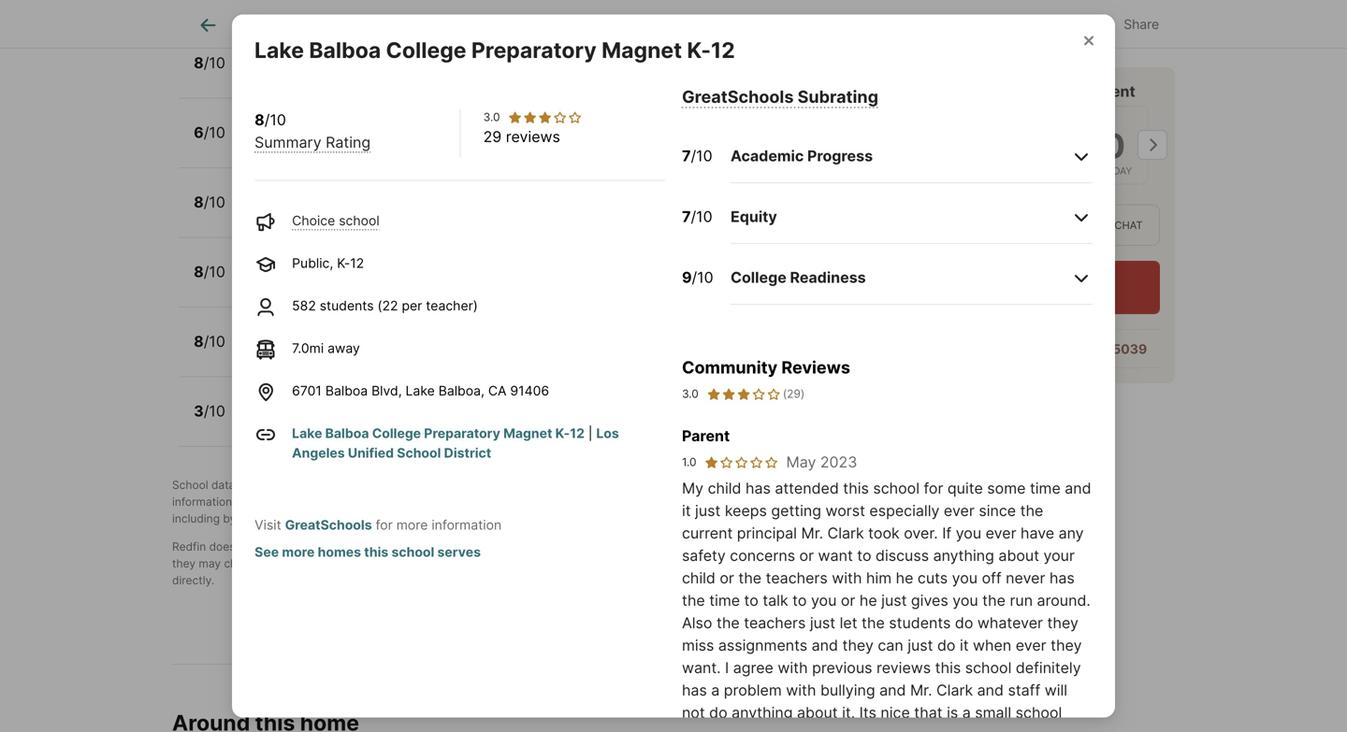 Task type: describe. For each thing, give the bounding box(es) containing it.
a right ,
[[394, 479, 400, 492]]

6
[[194, 124, 204, 142]]

determine
[[583, 496, 637, 509]]

/10 inside 8 /10 summary rating
[[265, 111, 286, 129]]

i
[[725, 660, 729, 678]]

k- inside 8 /10 charter, k-8 • choice school • 7.0mi
[[300, 206, 313, 222]]

1 horizontal spatial 3.0
[[682, 388, 699, 401]]

school left data
[[172, 479, 208, 492]]

agree
[[734, 660, 774, 678]]

visit greatschools for more information
[[255, 518, 502, 534]]

school down visit greatschools for more information
[[392, 545, 435, 561]]

principal
[[737, 525, 797, 543]]

0 vertical spatial teachers
[[766, 570, 828, 588]]

a inside school service boundaries are intended to be used as a reference only; they may change and are not
[[754, 540, 760, 554]]

they up the definitely
[[1051, 637, 1082, 655]]

guaranteed
[[330, 557, 391, 571]]

balboa up unified
[[325, 426, 369, 442]]

want.
[[682, 660, 721, 678]]

are inside my child has attended this school for quite some time and it just keeps getting worst especially ever since the current principal mr. clark took over. if you ever have any safety concerns or want to discuss anything about your child or the teachers with him he cuts you off never has the time to talk to you or he just gives you the run around. also the teachers just let the students do whatever they miss assignments and they can just do it when ever they want. i agree with previous reviews this school definitely has a problem with bullying and mr. clark and staff will not do anything about it. its nice that is a small school compared to others but you are better off
[[883, 727, 906, 733]]

renters
[[698, 479, 736, 492]]

college inside dropdown button
[[731, 269, 787, 287]]

greatschools subrating link
[[682, 87, 879, 107]]

and up contacting
[[235, 496, 255, 509]]

school inside the "independence continuation school public, 9-12 • choice school • 7.0mi"
[[454, 394, 504, 413]]

9- inside the "independence continuation school public, 9-12 • choice school • 7.0mi"
[[291, 415, 305, 431]]

lake left the public, k-12 at the left top
[[246, 255, 281, 273]]

1 vertical spatial preparatory
[[397, 255, 484, 273]]

balboa up 582
[[284, 255, 334, 273]]

eligibility,
[[624, 557, 673, 571]]

0 vertical spatial do
[[956, 615, 974, 633]]

public, k-12
[[292, 256, 364, 272]]

themselves.
[[427, 512, 491, 526]]

just down him
[[882, 592, 907, 610]]

the up also
[[682, 592, 705, 610]]

next image
[[1138, 130, 1168, 160]]

charter, inside george ellery hale charter academy charter, 6-8 • serves this home • 1.8mi
[[246, 136, 296, 152]]

next
[[943, 292, 968, 306]]

you down its
[[854, 727, 879, 733]]

or up let
[[841, 592, 856, 610]]

2 their from the left
[[640, 496, 665, 509]]

0 vertical spatial mr.
[[802, 525, 824, 543]]

run
[[1010, 592, 1033, 610]]

0 vertical spatial is
[[238, 479, 247, 492]]

senior
[[358, 325, 405, 343]]

• down 6701 balboa blvd, lake balboa, ca 91406
[[425, 415, 433, 431]]

with up academic progress dropdown button at the top right of the page
[[934, 82, 967, 101]]

reviews
[[782, 358, 851, 378]]

7.0mi away
[[292, 341, 360, 357]]

0 vertical spatial ever
[[944, 502, 975, 521]]

and up small
[[978, 682, 1004, 700]]

school up especially
[[874, 480, 920, 498]]

9
[[682, 269, 692, 287]]

and up nice
[[880, 682, 906, 700]]

worst
[[826, 502, 866, 521]]

see
[[255, 545, 279, 561]]

greatschools inside , a nonprofit organization. redfin recommends buyers and renters use greatschools information and ratings as a
[[761, 479, 832, 492]]

subrating
[[798, 87, 879, 107]]

never
[[1006, 570, 1046, 588]]

have
[[1021, 525, 1055, 543]]

,
[[387, 479, 391, 492]]

1 vertical spatial has
[[1050, 570, 1075, 588]]

1 horizontal spatial more
[[397, 518, 428, 534]]

a left the first
[[314, 496, 320, 509]]

30
[[1081, 125, 1126, 166]]

bullying
[[821, 682, 876, 700]]

others
[[776, 727, 822, 733]]

3 8 /10 from the top
[[194, 333, 225, 351]]

nonprofit
[[403, 479, 451, 492]]

boundaries
[[546, 540, 606, 554]]

to up him
[[858, 547, 872, 565]]

serves inside the el camino real senior high school charter, 9-12 • serves this home • 1.4mi
[[343, 345, 386, 361]]

greatschools subrating
[[682, 87, 879, 107]]

nice
[[881, 704, 910, 723]]

intended
[[629, 540, 676, 554]]

school down service
[[526, 557, 561, 571]]

0 vertical spatial preparatory
[[472, 37, 597, 63]]

1 horizontal spatial mr.
[[911, 682, 933, 700]]

• left '1.8mi'
[[448, 136, 455, 152]]

conduct
[[400, 496, 443, 509]]

home inside george ellery hale charter academy charter, 6-8 • serves this home • 1.8mi
[[410, 136, 444, 152]]

2 vertical spatial has
[[682, 682, 707, 700]]

(805)
[[1042, 342, 1079, 358]]

0 vertical spatial 3.0
[[484, 111, 500, 124]]

accurate.
[[425, 557, 474, 571]]

just right can
[[908, 637, 934, 655]]

over.
[[904, 525, 938, 543]]

0 vertical spatial by
[[300, 479, 313, 492]]

my
[[682, 480, 704, 498]]

and up desired
[[675, 479, 695, 492]]

school down staff
[[1016, 704, 1063, 723]]

1 horizontal spatial about
[[999, 547, 1040, 565]]

0 horizontal spatial off
[[957, 727, 977, 733]]

12 inside the el camino real senior high school charter, 9-12 • serves this home • 1.4mi
[[314, 345, 328, 361]]

chat
[[1115, 219, 1143, 232]]

school inside school service boundaries are intended to be used as a reference only; they may change and are not
[[466, 540, 502, 554]]

the right let
[[862, 615, 885, 633]]

balboa up hale
[[309, 37, 381, 63]]

0 vertical spatial child
[[708, 480, 742, 498]]

you right cuts
[[952, 570, 978, 588]]

sherman
[[246, 46, 312, 64]]

took
[[869, 525, 900, 543]]

the inside guaranteed to be accurate. to verify school enrollment eligibility, contact the school district directly.
[[720, 557, 737, 571]]

to
[[477, 557, 490, 571]]

school inside 8 /10 charter, k-8 • choice school • 7.0mi
[[383, 206, 423, 222]]

to left talk
[[745, 592, 759, 610]]

a left premier
[[970, 82, 979, 101]]

you right the if
[[956, 525, 982, 543]]

teacher)
[[426, 298, 478, 314]]

own
[[474, 496, 496, 509]]

0 vertical spatial he
[[896, 570, 914, 588]]

or down greatschools link
[[306, 540, 316, 554]]

0 vertical spatial anything
[[934, 547, 995, 565]]

7 /10 for academic progress
[[682, 147, 713, 165]]

6-
[[300, 136, 314, 152]]

6 /10
[[194, 124, 225, 142]]

1 vertical spatial schools
[[383, 512, 424, 526]]

3 tab from the left
[[543, 3, 644, 48]]

not inside school service boundaries are intended to be used as a reference only; they may change and are not
[[310, 557, 327, 571]]

or left only;
[[800, 547, 814, 565]]

serves inside george ellery hale charter academy charter, 6-8 • serves this home • 1.8mi
[[337, 136, 380, 152]]

parent
[[682, 427, 730, 446]]

search
[[234, 17, 279, 33]]

1.4mi
[[465, 345, 497, 361]]

tour for tour with a redfin premier agent
[[898, 82, 931, 101]]

you down district
[[811, 592, 837, 610]]

schedule
[[978, 272, 1046, 290]]

share
[[1124, 16, 1160, 32]]

redfin does not endorse or guarantee this information.
[[172, 540, 462, 554]]

9- inside the el camino real senior high school charter, 9-12 • serves this home • 1.4mi
[[300, 345, 314, 361]]

charter, inside 8 /10 charter, k-8 • choice school • 7.0mi
[[246, 206, 296, 222]]

academic progress
[[731, 147, 873, 165]]

7.0mi inside the "independence continuation school public, 9-12 • choice school • 7.0mi"
[[436, 415, 468, 431]]

2 vertical spatial ever
[[1016, 637, 1047, 655]]

0 vertical spatial time
[[1030, 480, 1061, 498]]

7 for equity
[[682, 208, 691, 226]]

guarantee
[[320, 540, 374, 554]]

0 vertical spatial schools
[[710, 496, 751, 509]]

compared
[[682, 727, 753, 733]]

studies
[[506, 46, 562, 64]]

lake balboa college preparatory magnet k-12 inside 'dialog'
[[255, 37, 735, 63]]

investigation
[[499, 496, 566, 509]]

public, inside lake balboa college preparatory magnet k-12 'dialog'
[[292, 256, 333, 272]]

first step, and conduct their own investigation to determine their desired schools or school districts, including by contacting and visiting the schools themselves.
[[172, 496, 852, 526]]

contacting
[[239, 512, 296, 526]]

reviews inside my child has attended this school for quite some time and it just keeps getting worst especially ever since the current principal mr. clark took over. if you ever have any safety concerns or want to discuss anything about your child or the teachers with him he cuts you off never has the time to talk to you or he just gives you the run around. also the teachers just let the students do whatever they miss assignments and they can just do it when ever they want. i agree with previous reviews this school definitely has a problem with bullying and mr. clark and staff will not do anything about it. its nice that is a small school compared to others but you are better off
[[877, 660, 931, 678]]

6701 balboa blvd, lake balboa, ca 91406
[[292, 383, 550, 399]]

lake right the blvd,
[[406, 383, 435, 399]]

or down used
[[720, 570, 735, 588]]

is inside my child has attended this school for quite some time and it just keeps getting worst especially ever since the current principal mr. clark took over. if you ever have any safety concerns or want to discuss anything about your child or the teachers with him he cuts you off never has the time to talk to you or he just gives you the run around. also the teachers just let the students do whatever they miss assignments and they can just do it when ever they want. i agree with previous reviews this school definitely has a problem with bullying and mr. clark and staff will not do anything about it. its nice that is a small school compared to others but you are better off
[[947, 704, 959, 723]]

school data is provided by greatschools
[[172, 479, 387, 492]]

1 vertical spatial ever
[[986, 525, 1017, 543]]

miss
[[682, 637, 714, 655]]

0 vertical spatial magnet
[[602, 37, 682, 63]]

1 horizontal spatial off
[[982, 570, 1002, 588]]

0 horizontal spatial clark
[[828, 525, 865, 543]]

2 tab from the left
[[412, 3, 543, 48]]

1 horizontal spatial are
[[609, 540, 626, 554]]

sherman oaks center for enriched studies
[[246, 46, 562, 64]]

2 vertical spatial preparatory
[[424, 426, 501, 442]]

0 vertical spatial not
[[239, 540, 256, 554]]

91406
[[510, 383, 550, 399]]

want
[[819, 547, 853, 565]]

they inside school service boundaries are intended to be used as a reference only; they may change and are not
[[172, 557, 196, 571]]

recommends
[[563, 479, 632, 492]]

7 for academic progress
[[682, 147, 691, 165]]

they down "around."
[[1048, 615, 1079, 633]]

1 their from the left
[[446, 496, 470, 509]]

ca
[[488, 383, 507, 399]]

or inside first step, and conduct their own investigation to determine their desired schools or school districts, including by contacting and visiting the schools themselves.
[[754, 496, 765, 509]]

• down the real
[[332, 345, 339, 361]]

readiness
[[790, 269, 866, 287]]

school down when
[[966, 660, 1012, 678]]

los
[[597, 426, 619, 442]]

8 /10 summary rating
[[255, 111, 371, 152]]

with up others
[[786, 682, 817, 700]]

used
[[710, 540, 735, 554]]

safety
[[682, 547, 726, 565]]

greatschools down the first
[[285, 518, 372, 534]]

charter
[[385, 116, 441, 134]]

may
[[787, 454, 816, 472]]

2 vertical spatial redfin
[[172, 540, 206, 554]]

angeles
[[292, 446, 345, 462]]

los angeles unified school district
[[292, 426, 619, 462]]

small
[[975, 704, 1012, 723]]

0 horizontal spatial it
[[682, 502, 691, 521]]

for inside my child has attended this school for quite some time and it just keeps getting worst especially ever since the current principal mr. clark took over. if you ever have any safety concerns or want to discuss anything about your child or the teachers with him he cuts you off never has the time to talk to you or he just gives you the run around. also the teachers just let the students do whatever they miss assignments and they can just do it when ever they want. i agree with previous reviews this school definitely has a problem with bullying and mr. clark and staff will not do anything about it. its nice that is a small school compared to others but you are better off
[[924, 480, 944, 498]]

(805) 273-5039
[[1042, 342, 1148, 358]]

its
[[860, 704, 877, 723]]

1 tab from the left
[[304, 3, 412, 48]]

1 horizontal spatial rating 3.0 out of 5 element
[[706, 386, 781, 403]]

6701
[[292, 383, 322, 399]]

2 vertical spatial magnet
[[504, 426, 553, 442]]

• down the charter
[[427, 206, 435, 222]]

582
[[292, 298, 316, 314]]

a left small
[[963, 704, 971, 723]]

1 vertical spatial child
[[682, 570, 716, 588]]

you right gives
[[953, 592, 979, 610]]

• left 1.4mi
[[454, 345, 461, 361]]

they down let
[[843, 637, 874, 655]]

1 vertical spatial are
[[290, 557, 306, 571]]

choice inside the "independence continuation school public, 9-12 • choice school • 7.0mi"
[[334, 415, 377, 431]]

and down ,
[[377, 496, 396, 509]]

1 vertical spatial do
[[938, 637, 956, 655]]

greatschools up 'academic'
[[682, 87, 794, 107]]

lake down search on the left of the page
[[255, 37, 304, 63]]

the right also
[[717, 615, 740, 633]]

to inside school service boundaries are intended to be used as a reference only; they may change and are not
[[679, 540, 690, 554]]

• up the public, k-12 at the left top
[[325, 206, 332, 222]]

lake balboa college preparatory magnet k-12 dialog
[[232, 15, 1116, 733]]

summary
[[255, 134, 322, 152]]

visit
[[255, 518, 281, 534]]



Task type: vqa. For each thing, say whether or not it's contained in the screenshot.
NORTH- corresponding to North-Carolina
no



Task type: locate. For each thing, give the bounding box(es) containing it.
concerns
[[730, 547, 796, 565]]

0 horizontal spatial public,
[[246, 415, 288, 431]]

0 vertical spatial has
[[746, 480, 771, 498]]

0 horizontal spatial anything
[[732, 704, 793, 723]]

search link
[[197, 14, 279, 37]]

0 vertical spatial are
[[609, 540, 626, 554]]

has up keeps
[[746, 480, 771, 498]]

to up contact
[[679, 540, 690, 554]]

definitely
[[1016, 660, 1082, 678]]

0 horizontal spatial students
[[320, 298, 374, 314]]

1 horizontal spatial is
[[947, 704, 959, 723]]

1 vertical spatial rating 3.0 out of 5 element
[[706, 386, 781, 403]]

4 tab from the left
[[644, 3, 740, 48]]

1 vertical spatial it
[[960, 637, 969, 655]]

ellery
[[303, 116, 345, 134]]

charter, down el in the top of the page
[[246, 345, 296, 361]]

child down safety
[[682, 570, 716, 588]]

oaks
[[316, 46, 353, 64]]

hale
[[348, 116, 381, 134]]

mr. down getting
[[802, 525, 824, 543]]

enriched
[[437, 46, 503, 64]]

change
[[224, 557, 263, 571]]

guaranteed to be accurate. to verify school enrollment eligibility, contact the school district directly.
[[172, 557, 815, 588]]

public, up 582
[[292, 256, 333, 272]]

search tab list
[[172, 0, 755, 48]]

school inside first step, and conduct their own investigation to determine their desired schools or school districts, including by contacting and visiting the schools themselves.
[[768, 496, 803, 509]]

redfin up investigation
[[526, 479, 560, 492]]

community
[[682, 358, 778, 378]]

0 vertical spatial serves
[[337, 136, 380, 152]]

organization.
[[455, 479, 523, 492]]

8 /10 for lake
[[194, 263, 225, 281]]

rating 1.0 out of 5 element
[[704, 455, 779, 470]]

8 /10 for sherman
[[194, 54, 225, 72]]

1 horizontal spatial for
[[924, 480, 944, 498]]

clark up that
[[937, 682, 974, 700]]

do
[[956, 615, 974, 633], [938, 637, 956, 655], [710, 704, 728, 723]]

to inside guaranteed to be accurate. to verify school enrollment eligibility, contact the school district directly.
[[394, 557, 405, 571]]

1 vertical spatial 9-
[[291, 415, 305, 431]]

to down information.
[[394, 557, 405, 571]]

with down want
[[832, 570, 862, 588]]

away
[[328, 341, 360, 357]]

step,
[[347, 496, 373, 509]]

1 vertical spatial serves
[[343, 345, 386, 361]]

tour via video chat list box
[[898, 204, 1161, 246]]

7.0mi inside lake balboa college preparatory magnet k-12 'dialog'
[[292, 341, 324, 357]]

as inside school service boundaries are intended to be used as a reference only; they may change and are not
[[739, 540, 751, 554]]

0 vertical spatial reviews
[[506, 128, 561, 146]]

None button
[[909, 105, 984, 186], [991, 106, 1067, 185], [1074, 106, 1149, 185], [909, 105, 984, 186], [991, 106, 1067, 185], [1074, 106, 1149, 185]]

8 inside 8 /10 summary rating
[[255, 111, 265, 129]]

are
[[609, 540, 626, 554], [290, 557, 306, 571], [883, 727, 906, 733]]

0 vertical spatial information
[[172, 496, 232, 509]]

0 vertical spatial be
[[693, 540, 706, 554]]

tour inside list box
[[1029, 219, 1058, 232]]

to down 'recommends'
[[569, 496, 580, 509]]

el
[[246, 325, 260, 343]]

has down want.
[[682, 682, 707, 700]]

0 vertical spatial lake balboa college preparatory magnet k-12
[[255, 37, 735, 63]]

0 vertical spatial 7.0mi
[[438, 206, 470, 222]]

this inside the el camino real senior high school charter, 9-12 • serves this home • 1.4mi
[[389, 345, 412, 361]]

may 2023
[[787, 454, 858, 472]]

off down small
[[957, 727, 977, 733]]

1 horizontal spatial redfin
[[526, 479, 560, 492]]

school inside the el camino real senior high school charter, 9-12 • serves this home • 1.4mi
[[446, 325, 496, 343]]

it
[[682, 502, 691, 521], [960, 637, 969, 655]]

information inside lake balboa college preparatory magnet k-12 'dialog'
[[432, 518, 502, 534]]

1 horizontal spatial time
[[1030, 480, 1061, 498]]

0 vertical spatial charter,
[[246, 136, 296, 152]]

2 7 /10 from the top
[[682, 208, 713, 226]]

0 horizontal spatial mr.
[[802, 525, 824, 543]]

school
[[383, 206, 423, 222], [339, 213, 380, 229], [381, 415, 422, 431], [874, 480, 920, 498], [768, 496, 803, 509], [392, 545, 435, 561], [526, 557, 561, 571], [740, 557, 775, 571], [966, 660, 1012, 678], [1016, 704, 1063, 723]]

ever up the definitely
[[1016, 637, 1047, 655]]

agent
[[1094, 82, 1136, 101]]

including
[[172, 512, 220, 526]]

school up principal
[[768, 496, 803, 509]]

2 horizontal spatial not
[[682, 704, 705, 723]]

1 vertical spatial for
[[376, 518, 393, 534]]

1 charter, from the top
[[246, 136, 296, 152]]

0 vertical spatial redfin
[[982, 82, 1030, 101]]

1 vertical spatial charter,
[[246, 206, 296, 222]]

school right choice school link
[[383, 206, 423, 222]]

just up current at the right bottom of page
[[695, 502, 721, 521]]

balboa,
[[439, 383, 485, 399]]

and up any
[[1065, 480, 1092, 498]]

0 vertical spatial home
[[410, 136, 444, 152]]

0 vertical spatial tour
[[898, 82, 931, 101]]

ratings
[[258, 496, 295, 509]]

are up the enrollment
[[609, 540, 626, 554]]

0 vertical spatial off
[[982, 570, 1002, 588]]

be down information.
[[408, 557, 421, 571]]

1 vertical spatial reviews
[[877, 660, 931, 678]]

1 vertical spatial more
[[282, 545, 315, 561]]

1 vertical spatial redfin
[[526, 479, 560, 492]]

see more homes this school serves link
[[255, 545, 481, 561]]

(805) 273-5039 link
[[1042, 342, 1148, 358]]

as right ratings at bottom
[[298, 496, 310, 509]]

quite
[[948, 480, 984, 498]]

off left never
[[982, 570, 1002, 588]]

7 up "9" on the right of the page
[[682, 208, 691, 226]]

you
[[956, 525, 982, 543], [952, 570, 978, 588], [811, 592, 837, 610], [953, 592, 979, 610], [854, 727, 879, 733]]

schools
[[710, 496, 751, 509], [383, 512, 424, 526]]

3.0 up parent
[[682, 388, 699, 401]]

be inside guaranteed to be accurate. to verify school enrollment eligibility, contact the school district directly.
[[408, 557, 421, 571]]

anything down problem
[[732, 704, 793, 723]]

their down buyers
[[640, 496, 665, 509]]

teachers up talk
[[766, 570, 828, 588]]

school down lake balboa college preparatory magnet k-12 link
[[397, 446, 441, 462]]

better
[[910, 727, 953, 733]]

keeps
[[725, 502, 767, 521]]

7 /10 for equity
[[682, 208, 713, 226]]

choice school link
[[292, 213, 380, 229]]

and up previous in the right of the page
[[812, 637, 839, 655]]

or down use
[[754, 496, 765, 509]]

via
[[1061, 219, 1078, 232]]

will
[[1045, 682, 1068, 700]]

2 charter, from the top
[[246, 206, 296, 222]]

option
[[898, 204, 1017, 246]]

pm
[[1098, 292, 1115, 306]]

1 horizontal spatial it
[[960, 637, 969, 655]]

home down high
[[416, 345, 450, 361]]

1 vertical spatial tour
[[1029, 219, 1058, 232]]

tour up academic progress dropdown button at the top right of the page
[[898, 82, 931, 101]]

reviews
[[506, 128, 561, 146], [877, 660, 931, 678]]

information up including
[[172, 496, 232, 509]]

or
[[754, 496, 765, 509], [306, 540, 316, 554], [800, 547, 814, 565], [720, 570, 735, 588], [841, 592, 856, 610]]

video
[[1080, 219, 1112, 232]]

has up "around."
[[1050, 570, 1075, 588]]

1 7 from the top
[[682, 147, 691, 165]]

1 horizontal spatial public,
[[292, 256, 333, 272]]

the down step,
[[363, 512, 380, 526]]

1 vertical spatial public,
[[246, 415, 288, 431]]

to right talk
[[793, 592, 807, 610]]

be up contact
[[693, 540, 706, 554]]

1 vertical spatial students
[[889, 615, 951, 633]]

balboa
[[309, 37, 381, 63], [284, 255, 334, 273], [326, 383, 368, 399], [325, 426, 369, 442]]

0 vertical spatial more
[[397, 518, 428, 534]]

to left others
[[758, 727, 772, 733]]

0 horizontal spatial he
[[860, 592, 878, 610]]

29 reviews
[[484, 128, 561, 146]]

only;
[[817, 540, 843, 554]]

greatschools up step,
[[316, 479, 387, 492]]

7.0mi down balboa,
[[436, 415, 468, 431]]

0 horizontal spatial has
[[682, 682, 707, 700]]

attended
[[775, 480, 839, 498]]

1 vertical spatial anything
[[732, 704, 793, 723]]

redfin up may
[[172, 540, 206, 554]]

independence continuation school public, 9-12 • choice school • 7.0mi
[[246, 394, 504, 431]]

provided
[[250, 479, 297, 492]]

tour with a redfin premier agent
[[898, 82, 1136, 101]]

2 8 /10 from the top
[[194, 263, 225, 281]]

and inside school service boundaries are intended to be used as a reference only; they may change and are not
[[266, 557, 286, 571]]

preparatory up district
[[424, 426, 501, 442]]

1 vertical spatial clark
[[937, 682, 974, 700]]

0 vertical spatial 7 /10
[[682, 147, 713, 165]]

more down conduct
[[397, 518, 428, 534]]

0 horizontal spatial time
[[710, 592, 740, 610]]

charter, down summary
[[246, 206, 296, 222]]

school up lake balboa college preparatory magnet k-12 |
[[454, 394, 504, 413]]

balboa right 6701
[[326, 383, 368, 399]]

7 /10
[[682, 147, 713, 165], [682, 208, 713, 226]]

lake balboa college preparatory magnet k-12 link
[[292, 426, 585, 442]]

choice school
[[292, 213, 380, 229]]

1 vertical spatial lake balboa college preparatory magnet k-12
[[246, 255, 581, 273]]

enrollment
[[564, 557, 621, 571]]

rating
[[326, 134, 371, 152]]

1 horizontal spatial their
[[640, 496, 665, 509]]

12 inside the "independence continuation school public, 9-12 • choice school • 7.0mi"
[[305, 415, 319, 431]]

tour via video chat
[[1029, 219, 1143, 232]]

7 left 'academic'
[[682, 147, 691, 165]]

1 horizontal spatial be
[[693, 540, 706, 554]]

tab
[[304, 3, 412, 48], [412, 3, 543, 48], [543, 3, 644, 48], [644, 3, 740, 48]]

1 vertical spatial 8 /10
[[194, 263, 225, 281]]

12
[[711, 37, 735, 63], [564, 255, 581, 273], [350, 256, 364, 272], [314, 345, 328, 361], [305, 415, 319, 431], [570, 426, 585, 442]]

1 vertical spatial home
[[416, 345, 450, 361]]

not up change
[[239, 540, 256, 554]]

see more homes this school serves
[[255, 545, 481, 561]]

public, inside the "independence continuation school public, 9-12 • choice school • 7.0mi"
[[246, 415, 288, 431]]

choice inside 8 /10 charter, k-8 • choice school • 7.0mi
[[336, 206, 379, 222]]

1 vertical spatial time
[[710, 592, 740, 610]]

7.0mi inside 8 /10 charter, k-8 • choice school • 7.0mi
[[438, 206, 470, 222]]

as inside , a nonprofit organization. redfin recommends buyers and renters use greatschools information and ratings as a
[[298, 496, 310, 509]]

1 vertical spatial as
[[739, 540, 751, 554]]

8 /10
[[194, 54, 225, 72], [194, 263, 225, 281], [194, 333, 225, 351]]

college readiness
[[731, 269, 866, 287]]

1 vertical spatial not
[[310, 557, 327, 571]]

discuss
[[876, 547, 929, 565]]

2 vertical spatial are
[[883, 727, 906, 733]]

with down assignments
[[778, 660, 808, 678]]

1 vertical spatial he
[[860, 592, 878, 610]]

home inside the el camino real senior high school charter, 9-12 • serves this home • 1.4mi
[[416, 345, 450, 361]]

be inside school service boundaries are intended to be used as a reference only; they may change and are not
[[693, 540, 706, 554]]

0 vertical spatial 8 /10
[[194, 54, 225, 72]]

0 horizontal spatial information
[[172, 496, 232, 509]]

0 vertical spatial it
[[682, 502, 691, 521]]

redfin left premier
[[982, 82, 1030, 101]]

1 8 /10 from the top
[[194, 54, 225, 72]]

1 7 /10 from the top
[[682, 147, 713, 165]]

by inside first step, and conduct their own investigation to determine their desired schools or school districts, including by contacting and visiting the schools themselves.
[[223, 512, 236, 526]]

redfin inside , a nonprofit organization. redfin recommends buyers and renters use greatschools information and ratings as a
[[526, 479, 560, 492]]

• up angeles
[[323, 415, 331, 431]]

0 horizontal spatial by
[[223, 512, 236, 526]]

charter, inside the el camino real senior high school charter, 9-12 • serves this home • 1.4mi
[[246, 345, 296, 361]]

reviews right the 29
[[506, 128, 561, 146]]

thursday
[[1081, 165, 1133, 177]]

2 vertical spatial do
[[710, 704, 728, 723]]

1 horizontal spatial as
[[739, 540, 751, 554]]

greatschools link
[[285, 518, 372, 534]]

0 horizontal spatial more
[[282, 545, 315, 561]]

public, down independence on the left bottom
[[246, 415, 288, 431]]

2 horizontal spatial has
[[1050, 570, 1075, 588]]

clark
[[828, 525, 865, 543], [937, 682, 974, 700]]

8 inside george ellery hale charter academy charter, 6-8 • serves this home • 1.8mi
[[314, 136, 322, 152]]

is
[[238, 479, 247, 492], [947, 704, 959, 723]]

rating 3.0 out of 5 element
[[508, 110, 583, 125], [706, 386, 781, 403]]

schedule tour next available: today at 3:30 pm
[[943, 272, 1115, 306]]

1 horizontal spatial reviews
[[877, 660, 931, 678]]

for
[[924, 480, 944, 498], [376, 518, 393, 534]]

school inside the "independence continuation school public, 9-12 • choice school • 7.0mi"
[[381, 415, 422, 431]]

0 vertical spatial clark
[[828, 525, 865, 543]]

1 vertical spatial mr.
[[911, 682, 933, 700]]

lake up angeles
[[292, 426, 322, 442]]

whatever
[[978, 615, 1044, 633]]

by up does at the left
[[223, 512, 236, 526]]

1 vertical spatial about
[[797, 704, 838, 723]]

3 charter, from the top
[[246, 345, 296, 361]]

school up the public, k-12 at the left top
[[339, 213, 380, 229]]

independence
[[246, 394, 352, 413]]

0 horizontal spatial not
[[239, 540, 256, 554]]

to inside first step, and conduct their own investigation to determine their desired schools or school districts, including by contacting and visiting the schools themselves.
[[569, 496, 580, 509]]

this inside george ellery hale charter academy charter, 6-8 • serves this home • 1.8mi
[[383, 136, 406, 152]]

not inside my child has attended this school for quite some time and it just keeps getting worst especially ever since the current principal mr. clark took over. if you ever have any safety concerns or want to discuss anything about your child or the teachers with him he cuts you off never has the time to talk to you or he just gives you the run around. also the teachers just let the students do whatever they miss assignments and they can just do it when ever they want. i agree with previous reviews this school definitely has a problem with bullying and mr. clark and staff will not do anything about it. its nice that is a small school compared to others but you are better off
[[682, 704, 705, 723]]

continuation
[[355, 394, 450, 413]]

/10 inside 8 /10 charter, k-8 • choice school • 7.0mi
[[204, 193, 225, 212]]

do up compared
[[710, 704, 728, 723]]

charter, down george
[[246, 136, 296, 152]]

school down principal
[[740, 557, 775, 571]]

1 horizontal spatial clark
[[937, 682, 974, 700]]

•
[[326, 136, 333, 152], [448, 136, 455, 152], [325, 206, 332, 222], [427, 206, 435, 222], [332, 345, 339, 361], [454, 345, 461, 361], [323, 415, 331, 431], [425, 415, 433, 431]]

real
[[323, 325, 354, 343]]

time right some
[[1030, 480, 1061, 498]]

information inside , a nonprofit organization. redfin recommends buyers and renters use greatschools information and ratings as a
[[172, 496, 232, 509]]

9- down independence on the left bottom
[[291, 415, 305, 431]]

2 horizontal spatial are
[[883, 727, 906, 733]]

time up also
[[710, 592, 740, 610]]

0 vertical spatial public,
[[292, 256, 333, 272]]

school down the continuation
[[381, 415, 422, 431]]

school up 1.4mi
[[446, 325, 496, 343]]

a down want.
[[712, 682, 720, 700]]

2 horizontal spatial redfin
[[982, 82, 1030, 101]]

• down ellery
[[326, 136, 333, 152]]

0 vertical spatial rating 3.0 out of 5 element
[[508, 110, 583, 125]]

2 7 from the top
[[682, 208, 691, 226]]

blvd,
[[372, 383, 402, 399]]

0 horizontal spatial rating 3.0 out of 5 element
[[508, 110, 583, 125]]

1 vertical spatial teachers
[[744, 615, 806, 633]]

let
[[840, 615, 858, 633]]

1 vertical spatial 3.0
[[682, 388, 699, 401]]

0 horizontal spatial as
[[298, 496, 310, 509]]

0 vertical spatial 9-
[[300, 345, 314, 361]]

tour for tour via video chat
[[1029, 219, 1058, 232]]

gives
[[912, 592, 949, 610]]

about up others
[[797, 704, 838, 723]]

1 vertical spatial magnet
[[488, 255, 544, 273]]

and up "redfin does not endorse or guarantee this information."
[[299, 512, 319, 526]]

582 students (22 per teacher)
[[292, 298, 478, 314]]

district
[[444, 446, 492, 462]]

george ellery hale charter academy charter, 6-8 • serves this home • 1.8mi
[[246, 116, 514, 152]]

serves down senior
[[343, 345, 386, 361]]

it left when
[[960, 637, 969, 655]]

information up the serves
[[432, 518, 502, 534]]

the down concerns
[[739, 570, 762, 588]]

the up have
[[1021, 502, 1044, 521]]

school inside los angeles unified school district
[[397, 446, 441, 462]]

0 horizontal spatial is
[[238, 479, 247, 492]]

tour left 'via'
[[1029, 219, 1058, 232]]

choice inside lake balboa college preparatory magnet k-12 'dialog'
[[292, 213, 335, 229]]

students inside my child has attended this school for quite some time and it just keeps getting worst especially ever since the current principal mr. clark took over. if you ever have any safety concerns or want to discuss anything about your child or the teachers with him he cuts you off never has the time to talk to you or he just gives you the run around. also the teachers just let the students do whatever they miss assignments and they can just do it when ever they want. i agree with previous reviews this school definitely has a problem with bullying and mr. clark and staff will not do anything about it. its nice that is a small school compared to others but you are better off
[[889, 615, 951, 633]]

1 horizontal spatial he
[[896, 570, 914, 588]]

mr. up that
[[911, 682, 933, 700]]

he down discuss
[[896, 570, 914, 588]]

lake balboa college preparatory magnet k-12 element
[[255, 15, 758, 64]]

9-
[[300, 345, 314, 361], [291, 415, 305, 431]]

around.
[[1038, 592, 1091, 610]]

just left let
[[810, 615, 836, 633]]

the inside first step, and conduct their own investigation to determine their desired schools or school districts, including by contacting and visiting the schools themselves.
[[363, 512, 380, 526]]

teachers
[[766, 570, 828, 588], [744, 615, 806, 633]]

greatschools
[[682, 87, 794, 107], [316, 479, 387, 492], [761, 479, 832, 492], [285, 518, 372, 534]]

the left the run
[[983, 592, 1006, 610]]

school
[[446, 325, 496, 343], [454, 394, 504, 413], [397, 446, 441, 462], [172, 479, 208, 492], [466, 540, 502, 554]]

are down endorse
[[290, 557, 306, 571]]

3.0
[[484, 111, 500, 124], [682, 388, 699, 401]]

previous
[[813, 660, 873, 678]]

unified
[[348, 446, 394, 462]]

preparatory up teacher)
[[397, 255, 484, 273]]



